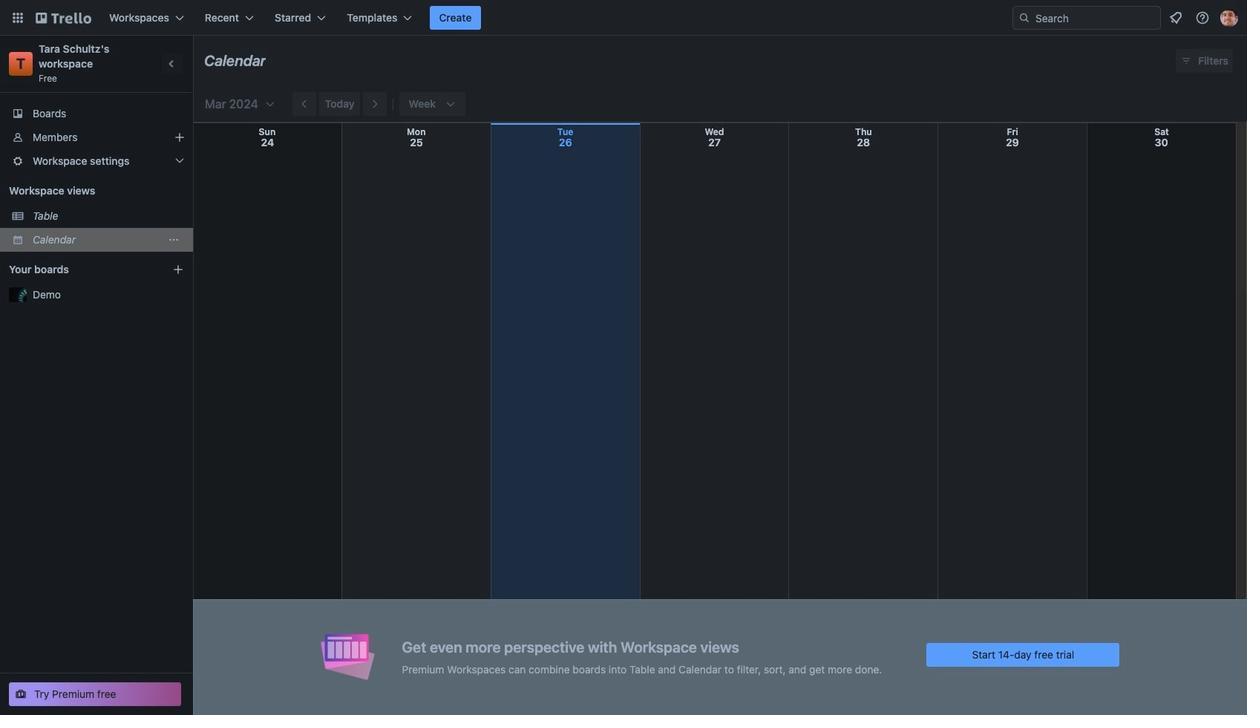 Task type: locate. For each thing, give the bounding box(es) containing it.
workspace actions menu image
[[168, 234, 180, 246]]

None text field
[[204, 47, 266, 75]]

primary element
[[0, 0, 1248, 36]]

Search field
[[1013, 6, 1161, 30]]



Task type: vqa. For each thing, say whether or not it's contained in the screenshot.
James Peterson (Jamespeterson93) Image
yes



Task type: describe. For each thing, give the bounding box(es) containing it.
search image
[[1019, 12, 1031, 24]]

your boards with 1 items element
[[9, 261, 150, 278]]

workspace navigation collapse icon image
[[162, 53, 183, 74]]

back to home image
[[36, 6, 91, 30]]

add board image
[[172, 264, 184, 276]]

open information menu image
[[1196, 10, 1210, 25]]

0 notifications image
[[1167, 9, 1185, 27]]

james peterson (jamespeterson93) image
[[1221, 9, 1239, 27]]



